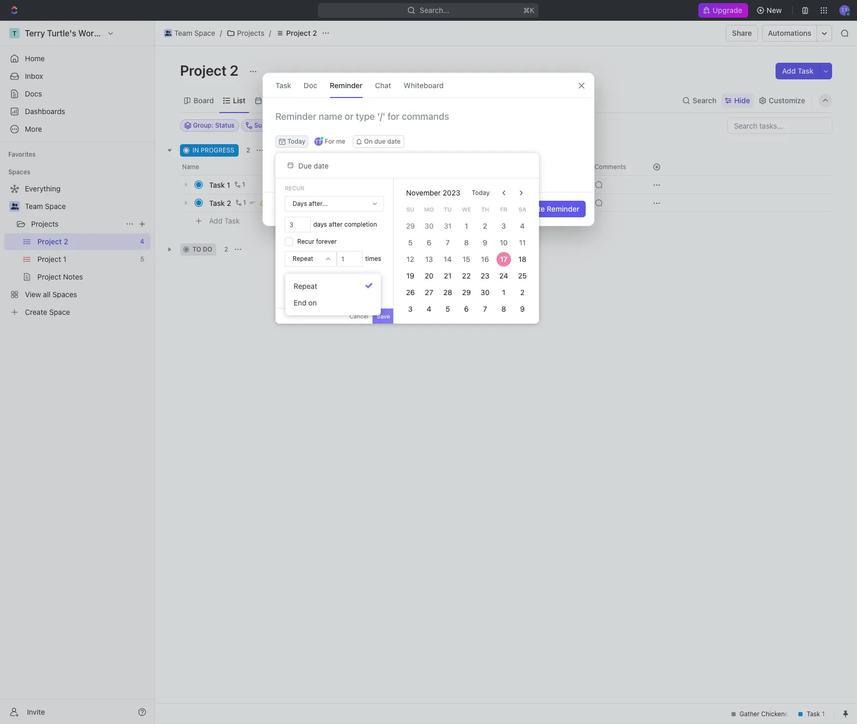 Task type: locate. For each thing, give the bounding box(es) containing it.
november
[[407, 189, 441, 197]]

1 horizontal spatial projects link
[[224, 27, 267, 39]]

team space right user group icon
[[25, 202, 66, 211]]

user group image
[[165, 31, 172, 36]]

0 vertical spatial add
[[783, 66, 797, 75]]

share button
[[727, 25, 759, 42]]

upgrade link
[[699, 3, 749, 18]]

0 horizontal spatial project
[[180, 62, 227, 79]]

1 right the task 1
[[242, 181, 245, 189]]

1 vertical spatial recur
[[298, 238, 315, 246]]

1 vertical spatial projects
[[31, 220, 59, 229]]

repeat down recur forever
[[293, 255, 314, 263]]

dialog
[[263, 73, 595, 226]]

1 button
[[232, 180, 247, 190], [233, 198, 248, 208]]

home
[[25, 54, 45, 63]]

automations button
[[764, 25, 817, 41]]

task up customize
[[799, 66, 814, 75]]

in progress
[[193, 146, 235, 154]]

invite
[[27, 708, 45, 717]]

recur for recur
[[285, 185, 305, 192]]

2 vertical spatial add task
[[209, 216, 240, 225]]

calendar
[[265, 96, 296, 105]]

space inside sidebar navigation
[[45, 202, 66, 211]]

1 button right the task 1
[[232, 180, 247, 190]]

add task
[[783, 66, 814, 75], [279, 146, 306, 154], [209, 216, 240, 225]]

doc button
[[304, 73, 318, 98]]

0 horizontal spatial projects link
[[31, 216, 122, 233]]

space right user group icon
[[45, 202, 66, 211]]

1 horizontal spatial reminder
[[547, 205, 580, 213]]

save
[[377, 313, 390, 320]]

gantt link
[[351, 93, 372, 108]]

today
[[288, 138, 306, 145], [472, 189, 490, 197]]

end on button
[[290, 295, 377, 312]]

repeat button
[[290, 278, 377, 295]]

chat button
[[375, 73, 392, 98]]

on
[[309, 299, 317, 307]]

1 horizontal spatial add
[[279, 146, 291, 154]]

2 vertical spatial add
[[209, 216, 223, 225]]

share
[[733, 29, 753, 37]]

add up customize
[[783, 66, 797, 75]]

reminder button
[[330, 73, 363, 98]]

reminder up gantt link
[[330, 81, 363, 90]]

0 horizontal spatial space
[[45, 202, 66, 211]]

today down calendar
[[288, 138, 306, 145]]

forever
[[316, 238, 337, 246]]

table
[[315, 96, 333, 105]]

recur down today dropdown button
[[285, 185, 305, 192]]

team right user group icon
[[25, 202, 43, 211]]

recur forever
[[298, 238, 337, 246]]

1 vertical spatial space
[[45, 202, 66, 211]]

1 horizontal spatial add task button
[[267, 144, 311, 157]]

do
[[203, 246, 212, 253]]

1 vertical spatial repeat
[[294, 282, 318, 291]]

project
[[286, 29, 311, 37], [180, 62, 227, 79]]

0 horizontal spatial today
[[288, 138, 306, 145]]

0 horizontal spatial project 2
[[180, 62, 242, 79]]

1 vertical spatial add task
[[279, 146, 306, 154]]

1 button for 1
[[232, 180, 247, 190]]

2 horizontal spatial add
[[783, 66, 797, 75]]

2 / from the left
[[269, 29, 271, 37]]

recur for recur forever
[[298, 238, 315, 246]]

tree
[[4, 181, 151, 321]]

1 / from the left
[[220, 29, 222, 37]]

0 vertical spatial team space
[[174, 29, 215, 37]]

1 vertical spatial projects link
[[31, 216, 122, 233]]

task
[[799, 66, 814, 75], [276, 81, 292, 90], [293, 146, 306, 154], [209, 180, 225, 189], [209, 199, 225, 207], [225, 216, 240, 225]]

cancel
[[350, 313, 369, 320]]

project 2
[[286, 29, 317, 37], [180, 62, 242, 79]]

repeat inside dropdown button
[[293, 255, 314, 263]]

0 horizontal spatial add
[[209, 216, 223, 225]]

add task button up customize
[[777, 63, 821, 79]]

repeat
[[293, 255, 314, 263], [294, 282, 318, 291]]

Search tasks... text field
[[729, 118, 832, 133]]

tree containing team space
[[4, 181, 151, 321]]

fr
[[501, 206, 508, 213]]

1 vertical spatial team space link
[[25, 198, 149, 215]]

1 horizontal spatial /
[[269, 29, 271, 37]]

0 vertical spatial repeat
[[293, 255, 314, 263]]

space right user group image
[[195, 29, 215, 37]]

add down "calendar" link at the top of page
[[279, 146, 291, 154]]

hide
[[735, 96, 751, 105]]

1 vertical spatial project
[[180, 62, 227, 79]]

0 vertical spatial 1 button
[[232, 180, 247, 190]]

1 vertical spatial add
[[279, 146, 291, 154]]

days after completion
[[314, 221, 377, 229]]

0 vertical spatial recur
[[285, 185, 305, 192]]

2 horizontal spatial add task
[[783, 66, 814, 75]]

1 vertical spatial project 2
[[180, 62, 242, 79]]

1 right task 2
[[243, 199, 246, 207]]

today button
[[466, 185, 496, 201]]

new
[[767, 6, 783, 15]]

create
[[522, 205, 545, 213]]

1 vertical spatial team
[[25, 202, 43, 211]]

table link
[[313, 93, 333, 108]]

2
[[313, 29, 317, 37], [230, 62, 239, 79], [247, 146, 250, 154], [227, 199, 231, 207], [224, 246, 228, 253]]

end on
[[294, 299, 317, 307]]

1 horizontal spatial project
[[286, 29, 311, 37]]

None field
[[285, 217, 311, 233], [337, 251, 363, 267], [285, 217, 311, 233], [337, 251, 363, 267]]

add task up due date text box
[[279, 146, 306, 154]]

calendar link
[[263, 93, 296, 108]]

add task button down "calendar" link at the top of page
[[267, 144, 311, 157]]

0 horizontal spatial projects
[[31, 220, 59, 229]]

1 vertical spatial team space
[[25, 202, 66, 211]]

doc
[[304, 81, 318, 90]]

recur up repeat dropdown button
[[298, 238, 315, 246]]

team right user group image
[[174, 29, 193, 37]]

0 vertical spatial space
[[195, 29, 215, 37]]

team space inside sidebar navigation
[[25, 202, 66, 211]]

1 vertical spatial 1 button
[[233, 198, 248, 208]]

1 button right task 2
[[233, 198, 248, 208]]

team space
[[174, 29, 215, 37], [25, 202, 66, 211]]

th
[[481, 206, 490, 213]]

chat
[[375, 81, 392, 90]]

0 vertical spatial projects link
[[224, 27, 267, 39]]

task down task 2
[[225, 216, 240, 225]]

space
[[195, 29, 215, 37], [45, 202, 66, 211]]

projects
[[237, 29, 265, 37], [31, 220, 59, 229]]

team space right user group image
[[174, 29, 215, 37]]

customize
[[770, 96, 806, 105]]

projects link
[[224, 27, 267, 39], [31, 216, 122, 233]]

spaces
[[8, 168, 30, 176]]

task down the task 1
[[209, 199, 225, 207]]

1 horizontal spatial space
[[195, 29, 215, 37]]

reminder
[[330, 81, 363, 90], [547, 205, 580, 213]]

reminder inside button
[[547, 205, 580, 213]]

0 vertical spatial today
[[288, 138, 306, 145]]

list
[[233, 96, 246, 105]]

0 horizontal spatial reminder
[[330, 81, 363, 90]]

0 horizontal spatial /
[[220, 29, 222, 37]]

create reminder button
[[516, 201, 586, 218]]

dashboards link
[[4, 103, 151, 120]]

add task button down task 2
[[205, 215, 244, 227]]

team
[[174, 29, 193, 37], [25, 202, 43, 211]]

1
[[227, 180, 230, 189], [242, 181, 245, 189], [243, 199, 246, 207]]

1 horizontal spatial team
[[174, 29, 193, 37]]

task 2
[[209, 199, 231, 207]]

0 horizontal spatial add task button
[[205, 215, 244, 227]]

today inside button
[[472, 189, 490, 197]]

inbox link
[[4, 68, 151, 85]]

0 horizontal spatial team
[[25, 202, 43, 211]]

0 vertical spatial add task
[[783, 66, 814, 75]]

0 horizontal spatial add task
[[209, 216, 240, 225]]

hide button
[[722, 93, 754, 108]]

dashboards
[[25, 107, 65, 116]]

days
[[314, 221, 327, 229]]

1 horizontal spatial today
[[472, 189, 490, 197]]

add task up customize
[[783, 66, 814, 75]]

1 up task 2
[[227, 180, 230, 189]]

projects inside sidebar navigation
[[31, 220, 59, 229]]

task up due date text box
[[293, 146, 306, 154]]

sidebar navigation
[[0, 21, 155, 725]]

2 horizontal spatial add task button
[[777, 63, 821, 79]]

1 vertical spatial today
[[472, 189, 490, 197]]

0 vertical spatial project 2
[[286, 29, 317, 37]]

recur
[[285, 185, 305, 192], [298, 238, 315, 246]]

0 vertical spatial team
[[174, 29, 193, 37]]

1 horizontal spatial team space link
[[162, 27, 218, 39]]

add task down task 2
[[209, 216, 240, 225]]

today up th
[[472, 189, 490, 197]]

1 horizontal spatial projects
[[237, 29, 265, 37]]

add down task 2
[[209, 216, 223, 225]]

end
[[294, 299, 307, 307]]

reminder right create
[[547, 205, 580, 213]]

/
[[220, 29, 222, 37], [269, 29, 271, 37]]

0 horizontal spatial team space
[[25, 202, 66, 211]]

repeat up "end on"
[[294, 282, 318, 291]]

1 vertical spatial reminder
[[547, 205, 580, 213]]

0 vertical spatial add task button
[[777, 63, 821, 79]]

2 vertical spatial add task button
[[205, 215, 244, 227]]

dialog containing task
[[263, 73, 595, 226]]



Task type: describe. For each thing, give the bounding box(es) containing it.
progress
[[201, 146, 235, 154]]

today button
[[276, 136, 308, 148]]

home link
[[4, 50, 151, 67]]

after
[[329, 221, 343, 229]]

new button
[[753, 2, 789, 19]]

we
[[462, 206, 471, 213]]

2023
[[443, 189, 461, 197]]

inbox
[[25, 72, 43, 80]]

0 vertical spatial reminder
[[330, 81, 363, 90]]

repeat button
[[286, 252, 337, 266]]

today inside dropdown button
[[288, 138, 306, 145]]

search...
[[420, 6, 450, 15]]

0 vertical spatial projects
[[237, 29, 265, 37]]

favorites
[[8, 151, 36, 158]]

0 vertical spatial project
[[286, 29, 311, 37]]

upgrade
[[714, 6, 743, 15]]

list link
[[231, 93, 246, 108]]

completion
[[345, 221, 377, 229]]

whiteboard
[[404, 81, 444, 90]]

repeat inside button
[[294, 282, 318, 291]]

task button
[[276, 73, 292, 98]]

sa
[[519, 206, 527, 213]]

1 for task 2
[[243, 199, 246, 207]]

create reminder
[[522, 205, 580, 213]]

Reminder na﻿me or type '/' for commands text field
[[263, 111, 595, 136]]

board
[[194, 96, 214, 105]]

1 horizontal spatial team space
[[174, 29, 215, 37]]

docs
[[25, 89, 42, 98]]

user group image
[[11, 204, 18, 210]]

0 horizontal spatial team space link
[[25, 198, 149, 215]]

1 button for 2
[[233, 198, 248, 208]]

november 2023
[[407, 189, 461, 197]]

to
[[193, 246, 201, 253]]

1 horizontal spatial add task
[[279, 146, 306, 154]]

task up task 2
[[209, 180, 225, 189]]

Due date text field
[[299, 161, 385, 170]]

automations
[[769, 29, 812, 37]]

to do
[[193, 246, 212, 253]]

tree inside sidebar navigation
[[4, 181, 151, 321]]

board link
[[192, 93, 214, 108]]

docs link
[[4, 86, 151, 102]]

1 vertical spatial add task button
[[267, 144, 311, 157]]

assignees
[[433, 122, 464, 129]]

su
[[407, 206, 415, 213]]

0 vertical spatial team space link
[[162, 27, 218, 39]]

whiteboard button
[[404, 73, 444, 98]]

gantt
[[353, 96, 372, 105]]

search
[[693, 96, 717, 105]]

mo
[[425, 206, 434, 213]]

in
[[193, 146, 199, 154]]

projects link inside sidebar navigation
[[31, 216, 122, 233]]

1 for task 1
[[242, 181, 245, 189]]

times
[[366, 255, 382, 263]]

1 horizontal spatial project 2
[[286, 29, 317, 37]]

customize button
[[756, 93, 809, 108]]

team inside sidebar navigation
[[25, 202, 43, 211]]

task 1
[[209, 180, 230, 189]]

⌘k
[[524, 6, 535, 15]]

favorites button
[[4, 149, 40, 161]]

search button
[[680, 93, 720, 108]]

tu
[[444, 206, 452, 213]]

assignees button
[[420, 119, 468, 132]]

project 2 link
[[274, 27, 320, 39]]

task up calendar
[[276, 81, 292, 90]]



Task type: vqa. For each thing, say whether or not it's contained in the screenshot.
Space, , element
no



